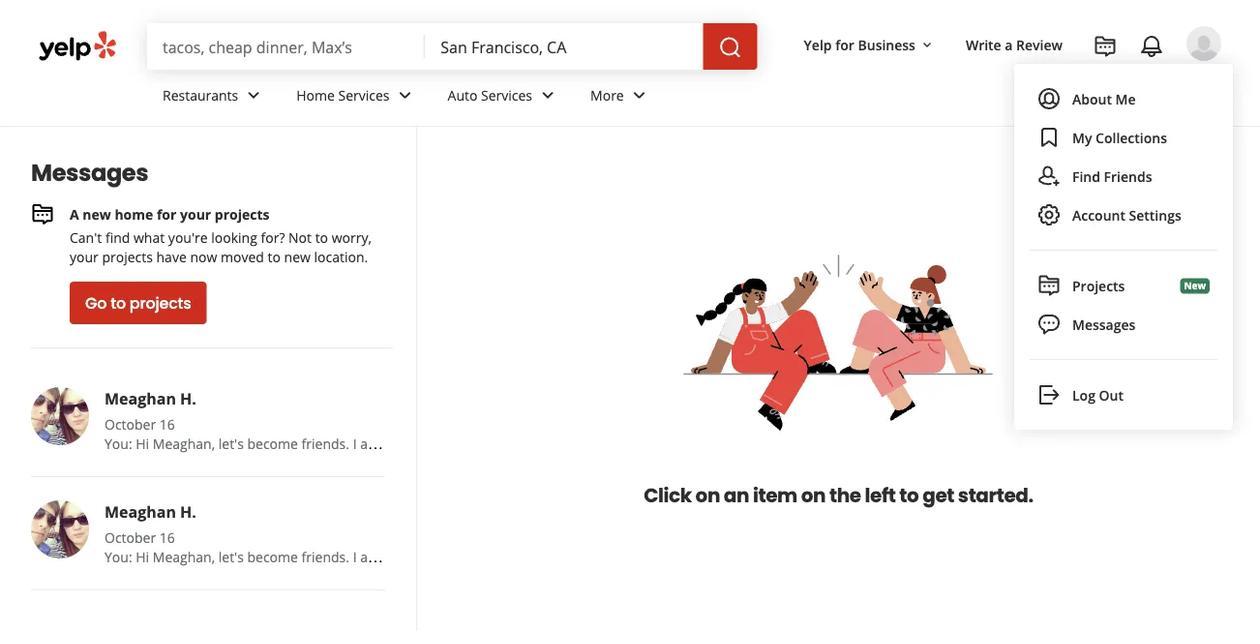 Task type: locate. For each thing, give the bounding box(es) containing it.
1 vertical spatial rob's
[[415, 548, 449, 566]]

projects image
[[1094, 35, 1117, 58]]

24 message v2 image
[[1038, 313, 1061, 336]]

0 vertical spatial meaghan h. october 16 you: hi meaghan, let's become friends. i also like rob's grateful dent shop!
[[105, 388, 577, 453]]

0 vertical spatial meaghan,
[[153, 434, 215, 453]]

a
[[70, 205, 79, 223]]

1 vertical spatial h.
[[180, 502, 196, 522]]

your
[[180, 205, 211, 223], [70, 247, 99, 266]]

for?
[[261, 228, 285, 246]]

0 horizontal spatial new
[[83, 205, 111, 223]]

24 chevron down v2 image inside the restaurants link
[[242, 84, 266, 107]]

yelp
[[804, 35, 832, 54]]

services
[[338, 86, 390, 104], [481, 86, 533, 104]]

friends
[[1104, 167, 1153, 185]]

item
[[753, 482, 798, 509]]

friends.
[[302, 434, 350, 453], [302, 548, 350, 566]]

become
[[247, 434, 298, 453], [247, 548, 298, 566]]

your up you're
[[180, 205, 211, 223]]

projects down find
[[102, 247, 153, 266]]

2 16 from the top
[[160, 528, 175, 547]]

services right home
[[338, 86, 390, 104]]

rob's
[[415, 434, 449, 453], [415, 548, 449, 566]]

1 hi from the top
[[136, 434, 149, 453]]

24 chevron down v2 image
[[242, 84, 266, 107], [394, 84, 417, 107], [628, 84, 651, 107]]

worry,
[[332, 228, 372, 246]]

on left the
[[801, 482, 826, 509]]

1 horizontal spatial new
[[284, 247, 311, 266]]

1 horizontal spatial messages
[[1073, 315, 1136, 334]]

1 meaghan from the top
[[105, 388, 176, 409]]

0 horizontal spatial 24 chevron down v2 image
[[242, 84, 266, 107]]

on left an
[[696, 482, 720, 509]]

1 vertical spatial messages
[[1073, 315, 1136, 334]]

0 vertical spatial dent
[[508, 434, 538, 453]]

0 vertical spatial let's
[[219, 434, 244, 453]]

1 services from the left
[[338, 86, 390, 104]]

2 also from the top
[[360, 548, 386, 566]]

account settings
[[1073, 206, 1182, 224]]

0 vertical spatial projects
[[215, 205, 270, 223]]

new down not
[[284, 247, 311, 266]]

october
[[105, 415, 156, 433], [105, 528, 156, 547]]

2 i from the top
[[353, 548, 357, 566]]

16 chevron down v2 image
[[920, 37, 935, 53]]

1 none field from the left
[[163, 36, 410, 57]]

None search field
[[147, 23, 762, 70]]

to right go
[[111, 292, 126, 314]]

1 become from the top
[[247, 434, 298, 453]]

Find text field
[[163, 36, 410, 57]]

let's for second meaghan h. image from the top of the page
[[219, 548, 244, 566]]

messages down projects
[[1073, 315, 1136, 334]]

let's for first meaghan h. image from the top of the page
[[219, 434, 244, 453]]

2 horizontal spatial 24 chevron down v2 image
[[628, 84, 651, 107]]

also
[[360, 434, 386, 453], [360, 548, 386, 566]]

1 vertical spatial 16
[[160, 528, 175, 547]]

location.
[[314, 247, 368, 266]]

for right yelp
[[836, 35, 855, 54]]

write
[[966, 35, 1002, 54]]

1 vertical spatial meaghan,
[[153, 548, 215, 566]]

home
[[115, 205, 153, 223]]

account settings link
[[1030, 196, 1218, 234]]

1 vertical spatial become
[[247, 548, 298, 566]]

2 friends. from the top
[[302, 548, 350, 566]]

services left 24 chevron down v2 image
[[481, 86, 533, 104]]

1 let's from the top
[[219, 434, 244, 453]]

projects
[[1073, 276, 1126, 295]]

my collections link
[[1030, 118, 1218, 157]]

1 meaghan h. october 16 you: hi meaghan, let's become friends. i also like rob's grateful dent shop! from the top
[[105, 388, 577, 453]]

1 vertical spatial let's
[[219, 548, 244, 566]]

services for home services
[[338, 86, 390, 104]]

out
[[1100, 386, 1124, 404]]

you:
[[105, 434, 132, 453], [105, 548, 132, 566]]

meaghan,
[[153, 434, 215, 453], [153, 548, 215, 566]]

1 you: from the top
[[105, 434, 132, 453]]

find friends link
[[1030, 157, 1218, 196]]

review
[[1017, 35, 1063, 54]]

24 log out v2 image
[[1038, 383, 1061, 407]]

settings
[[1130, 206, 1182, 224]]

projects inside can't find what you're looking for? not to worry, your projects have now moved to new location.
[[102, 247, 153, 266]]

get
[[923, 482, 955, 509]]

left
[[865, 482, 896, 509]]

2 become from the top
[[247, 548, 298, 566]]

2 hi from the top
[[136, 548, 149, 566]]

restaurants link
[[147, 70, 281, 126]]

looking
[[211, 228, 257, 246]]

my
[[1073, 128, 1093, 147]]

1 shop! from the top
[[542, 434, 577, 453]]

24 chevron down v2 image inside more link
[[628, 84, 651, 107]]

for
[[836, 35, 855, 54], [157, 205, 177, 223]]

about me link
[[1026, 79, 1222, 118]]

auto services link
[[432, 70, 575, 126]]

1 vertical spatial friends.
[[302, 548, 350, 566]]

2 dent from the top
[[508, 548, 538, 566]]

1 horizontal spatial none field
[[441, 36, 688, 57]]

1 horizontal spatial your
[[180, 205, 211, 223]]

1 also from the top
[[360, 434, 386, 453]]

1 october from the top
[[105, 415, 156, 433]]

0 vertical spatial friends.
[[302, 434, 350, 453]]

24 chevron down v2 image for restaurants
[[242, 84, 266, 107]]

0 vertical spatial i
[[353, 434, 357, 453]]

0 vertical spatial meaghan h. image
[[31, 387, 89, 445]]

1 i from the top
[[353, 434, 357, 453]]

business
[[858, 35, 916, 54]]

0 vertical spatial new
[[83, 205, 111, 223]]

for inside yelp for business button
[[836, 35, 855, 54]]

projects up looking
[[215, 205, 270, 223]]

2 grateful from the top
[[452, 548, 504, 566]]

24 chevron down v2 image left auto
[[394, 84, 417, 107]]

let's
[[219, 434, 244, 453], [219, 548, 244, 566]]

notifications image
[[1141, 35, 1164, 58]]

1 vertical spatial for
[[157, 205, 177, 223]]

a new home for your projects
[[70, 205, 270, 223]]

0 vertical spatial messages
[[31, 157, 148, 189]]

new right a
[[83, 205, 111, 223]]

write a review
[[966, 35, 1063, 54]]

0 horizontal spatial your
[[70, 247, 99, 266]]

2 shop! from the top
[[542, 548, 577, 566]]

1 vertical spatial projects
[[102, 247, 153, 266]]

on
[[696, 482, 720, 509], [801, 482, 826, 509]]

0 vertical spatial h.
[[180, 388, 196, 409]]

1 vertical spatial meaghan h. october 16 you: hi meaghan, let's become friends. i also like rob's grateful dent shop!
[[105, 502, 577, 566]]

24 collections v2 image
[[1038, 126, 1061, 149]]

h.
[[180, 388, 196, 409], [180, 502, 196, 522]]

0 vertical spatial rob's
[[415, 434, 449, 453]]

1 meaghan h. image from the top
[[31, 387, 89, 445]]

0 vertical spatial shop!
[[542, 434, 577, 453]]

1 vertical spatial dent
[[508, 548, 538, 566]]

24 chevron down v2 image right more
[[628, 84, 651, 107]]

i
[[353, 434, 357, 453], [353, 548, 357, 566]]

1 horizontal spatial services
[[481, 86, 533, 104]]

grateful
[[452, 434, 504, 453], [452, 548, 504, 566]]

2 none field from the left
[[441, 36, 688, 57]]

more
[[591, 86, 624, 104]]

can't find what you're looking for? not to worry, your projects have now moved to new location.
[[70, 228, 372, 266]]

0 horizontal spatial for
[[157, 205, 177, 223]]

projects
[[215, 205, 270, 223], [102, 247, 153, 266], [130, 292, 191, 314]]

1 horizontal spatial for
[[836, 35, 855, 54]]

0 vertical spatial you:
[[105, 434, 132, 453]]

1 horizontal spatial 24 chevron down v2 image
[[394, 84, 417, 107]]

0 vertical spatial grateful
[[452, 434, 504, 453]]

for up what
[[157, 205, 177, 223]]

new inside can't find what you're looking for? not to worry, your projects have now moved to new location.
[[284, 247, 311, 266]]

home services link
[[281, 70, 432, 126]]

1 vertical spatial hi
[[136, 548, 149, 566]]

log
[[1073, 386, 1096, 404]]

like
[[390, 434, 411, 453], [390, 548, 411, 566]]

meaghan
[[105, 388, 176, 409], [105, 502, 176, 522]]

meaghan h. october 16 you: hi meaghan, let's become friends. i also like rob's grateful dent shop!
[[105, 388, 577, 453], [105, 502, 577, 566]]

3 24 chevron down v2 image from the left
[[628, 84, 651, 107]]

0 vertical spatial meaghan
[[105, 388, 176, 409]]

None field
[[163, 36, 410, 57], [441, 36, 688, 57]]

1 vertical spatial october
[[105, 528, 156, 547]]

restaurants
[[163, 86, 238, 104]]

1 vertical spatial like
[[390, 548, 411, 566]]

go to projects link
[[70, 282, 207, 324]]

new
[[83, 205, 111, 223], [284, 247, 311, 266]]

0 vertical spatial hi
[[136, 434, 149, 453]]

0 horizontal spatial messages
[[31, 157, 148, 189]]

1 vertical spatial shop!
[[542, 548, 577, 566]]

iconprojectmedium image
[[31, 203, 54, 226], [31, 203, 54, 226]]

0 horizontal spatial services
[[338, 86, 390, 104]]

0 vertical spatial like
[[390, 434, 411, 453]]

user actions element
[[789, 24, 1249, 143]]

0 vertical spatial 16
[[160, 415, 175, 433]]

greg r. image
[[1187, 26, 1222, 61]]

none field up home
[[163, 36, 410, 57]]

16
[[160, 415, 175, 433], [160, 528, 175, 547]]

hi for first meaghan h. image from the top of the page
[[136, 434, 149, 453]]

write a review link
[[959, 27, 1071, 62]]

1 24 chevron down v2 image from the left
[[242, 84, 266, 107]]

to
[[315, 228, 328, 246], [268, 247, 281, 266], [111, 292, 126, 314], [900, 482, 919, 509]]

1 vertical spatial meaghan
[[105, 502, 176, 522]]

find
[[1073, 167, 1101, 185]]

none field near
[[441, 36, 688, 57]]

messages
[[31, 157, 148, 189], [1073, 315, 1136, 334]]

0 vertical spatial october
[[105, 415, 156, 433]]

2 24 chevron down v2 image from the left
[[394, 84, 417, 107]]

messages up a
[[31, 157, 148, 189]]

1 grateful from the top
[[452, 434, 504, 453]]

log out
[[1073, 386, 1124, 404]]

1 vertical spatial you:
[[105, 548, 132, 566]]

2 services from the left
[[481, 86, 533, 104]]

0 horizontal spatial none field
[[163, 36, 410, 57]]

1 horizontal spatial on
[[801, 482, 826, 509]]

1 vertical spatial i
[[353, 548, 357, 566]]

0 vertical spatial for
[[836, 35, 855, 54]]

0 horizontal spatial on
[[696, 482, 720, 509]]

0 vertical spatial become
[[247, 434, 298, 453]]

shop!
[[542, 434, 577, 453], [542, 548, 577, 566]]

go
[[85, 292, 107, 314]]

2 meaghan h. october 16 you: hi meaghan, let's become friends. i also like rob's grateful dent shop! from the top
[[105, 502, 577, 566]]

1 vertical spatial grateful
[[452, 548, 504, 566]]

your down can't
[[70, 247, 99, 266]]

0 vertical spatial also
[[360, 434, 386, 453]]

auto
[[448, 86, 478, 104]]

1 16 from the top
[[160, 415, 175, 433]]

meaghan h. image
[[31, 387, 89, 445], [31, 501, 89, 559]]

2 let's from the top
[[219, 548, 244, 566]]

1 friends. from the top
[[302, 434, 350, 453]]

1 vertical spatial your
[[70, 247, 99, 266]]

projects down the "have"
[[130, 292, 191, 314]]

hi
[[136, 434, 149, 453], [136, 548, 149, 566]]

none field up 24 chevron down v2 image
[[441, 36, 688, 57]]

1 vertical spatial new
[[284, 247, 311, 266]]

auto services
[[448, 86, 533, 104]]

1 vertical spatial meaghan h. image
[[31, 501, 89, 559]]

24 chevron down v2 image right restaurants
[[242, 84, 266, 107]]

2 h. from the top
[[180, 502, 196, 522]]

dent
[[508, 434, 538, 453], [508, 548, 538, 566]]

24 chevron down v2 image inside home services link
[[394, 84, 417, 107]]

1 vertical spatial also
[[360, 548, 386, 566]]



Task type: vqa. For each thing, say whether or not it's contained in the screenshot.
the Photo of Asti Ristorante - San Diego, CA, US. -Fritto Misto Con Calamari- Fried crispy calamari and vegetables, served with a spicy red sauce.. Make a reservation. at the left bottom of the page
no



Task type: describe. For each thing, give the bounding box(es) containing it.
more link
[[575, 70, 667, 126]]

a
[[1005, 35, 1013, 54]]

2 october from the top
[[105, 528, 156, 547]]

2 like from the top
[[390, 548, 411, 566]]

2 on from the left
[[801, 482, 826, 509]]

2 meaghan, from the top
[[153, 548, 215, 566]]

log out button
[[1030, 376, 1218, 414]]

find
[[105, 228, 130, 246]]

now
[[190, 247, 217, 266]]

go to projects
[[85, 292, 191, 314]]

click
[[644, 482, 692, 509]]

thank you image image
[[681, 249, 997, 443]]

Near text field
[[441, 36, 688, 57]]

to right not
[[315, 228, 328, 246]]

find friends
[[1073, 167, 1153, 185]]

24 project v2 image
[[1038, 274, 1061, 297]]

about me
[[1073, 90, 1136, 108]]

0 vertical spatial your
[[180, 205, 211, 223]]

services for auto services
[[481, 86, 533, 104]]

collections
[[1096, 128, 1168, 147]]

yelp for business
[[804, 35, 916, 54]]

2 meaghan h. image from the top
[[31, 501, 89, 559]]

new
[[1185, 280, 1207, 293]]

messages link
[[1026, 305, 1222, 344]]

1 h. from the top
[[180, 388, 196, 409]]

1 on from the left
[[696, 482, 720, 509]]

1 like from the top
[[390, 434, 411, 453]]

2 vertical spatial projects
[[130, 292, 191, 314]]

the
[[830, 482, 862, 509]]

to inside go to projects link
[[111, 292, 126, 314]]

click on an item on the left to get started.
[[644, 482, 1034, 509]]

24 add friend v2 image
[[1038, 165, 1061, 188]]

an
[[724, 482, 750, 509]]

not
[[289, 228, 312, 246]]

to right left
[[900, 482, 919, 509]]

started.
[[959, 482, 1034, 509]]

1 rob's from the top
[[415, 434, 449, 453]]

24 chevron down v2 image
[[536, 84, 560, 107]]

me
[[1116, 90, 1136, 108]]

have
[[156, 247, 187, 266]]

account
[[1073, 206, 1126, 224]]

2 rob's from the top
[[415, 548, 449, 566]]

about
[[1073, 90, 1113, 108]]

you're
[[168, 228, 208, 246]]

moved
[[221, 247, 264, 266]]

none field find
[[163, 36, 410, 57]]

what
[[134, 228, 165, 246]]

24 chevron down v2 image for home services
[[394, 84, 417, 107]]

1 meaghan, from the top
[[153, 434, 215, 453]]

2 you: from the top
[[105, 548, 132, 566]]

hi for second meaghan h. image from the top of the page
[[136, 548, 149, 566]]

business categories element
[[147, 70, 1222, 126]]

24 settings v2 image
[[1038, 203, 1061, 227]]

24 profile v2 image
[[1038, 87, 1061, 110]]

home services
[[297, 86, 390, 104]]

to down for?
[[268, 247, 281, 266]]

24 chevron down v2 image for more
[[628, 84, 651, 107]]

can't
[[70, 228, 102, 246]]

yelp for business button
[[797, 27, 943, 62]]

home
[[297, 86, 335, 104]]

2 meaghan from the top
[[105, 502, 176, 522]]

1 dent from the top
[[508, 434, 538, 453]]

your inside can't find what you're looking for? not to worry, your projects have now moved to new location.
[[70, 247, 99, 266]]

my collections
[[1073, 128, 1168, 147]]

search image
[[719, 36, 742, 59]]



